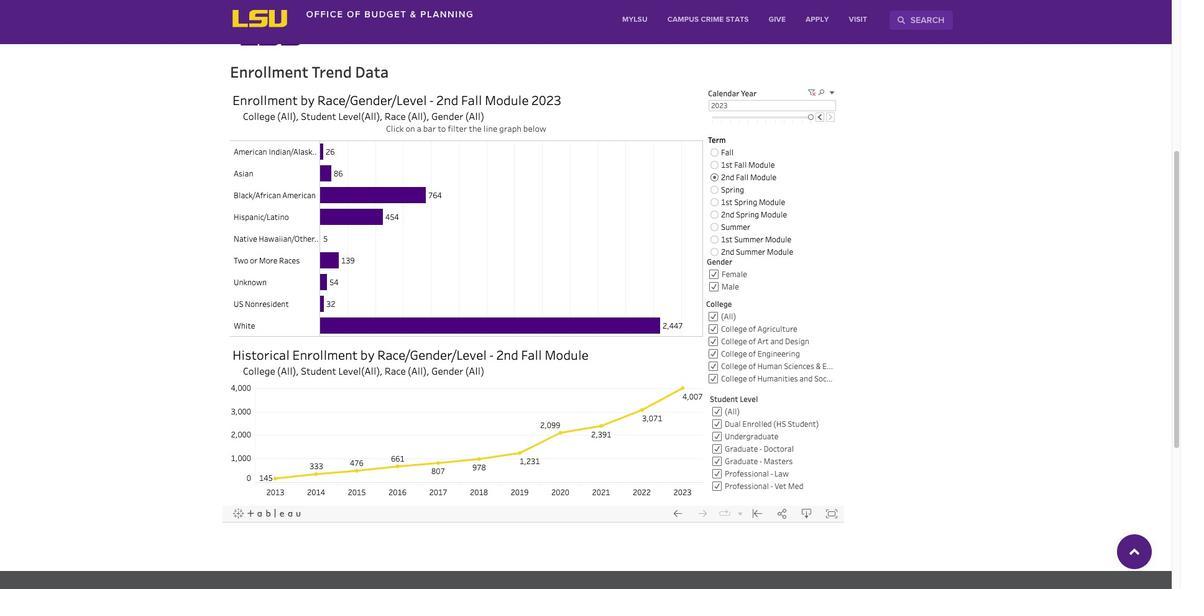 Task type: describe. For each thing, give the bounding box(es) containing it.
mylsu link
[[612, 9, 658, 30]]

planning
[[420, 9, 474, 19]]

office
[[306, 9, 344, 19]]

office of budget & planning
[[306, 9, 474, 19]]

give
[[769, 16, 786, 24]]

crime
[[701, 16, 724, 24]]

visit
[[849, 16, 867, 24]]

apply
[[806, 16, 829, 24]]

louisiana state university image
[[232, 9, 288, 28]]

budget
[[364, 9, 407, 19]]

top
[[1152, 545, 1169, 559]]

give link
[[759, 9, 796, 30]]

campus crime stats
[[668, 16, 749, 24]]

office of budget & planning link
[[306, 9, 474, 19]]

apply link
[[796, 9, 839, 30]]

stats
[[726, 16, 749, 24]]

campus
[[668, 16, 699, 24]]



Task type: locate. For each thing, give the bounding box(es) containing it.
search button
[[890, 11, 953, 30]]

mylsu
[[622, 16, 648, 24]]

visit link
[[839, 9, 877, 30]]

campus crime stats link
[[658, 9, 759, 30]]

top button
[[1116, 533, 1169, 571]]

search
[[908, 15, 945, 25]]

of
[[347, 9, 361, 19]]

&
[[410, 9, 417, 19]]



